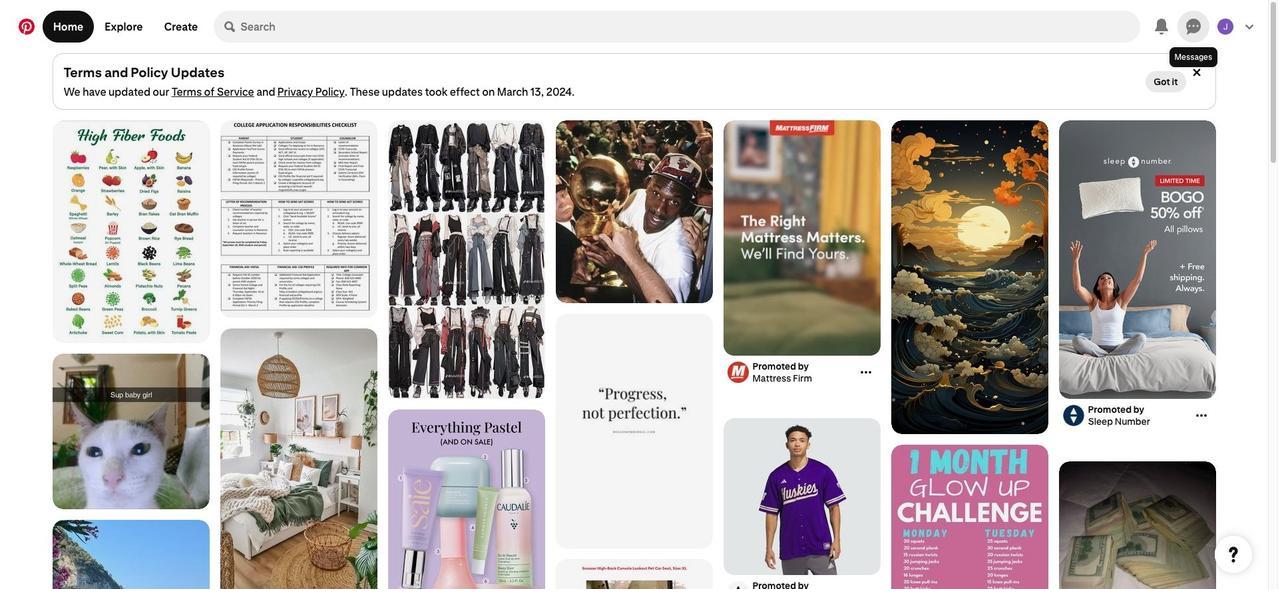 Task type: vqa. For each thing, say whether or not it's contained in the screenshot.
Allow inside the 'Ads about Pinterest: Allow Pinterest to use your activity to improve the ads about Pinterest you're shown on other sites or apps.'
no



Task type: locate. For each thing, give the bounding box(es) containing it.
Search text field
[[241, 11, 1140, 43]]

20% off for rouge 4/5–4/15 
15% off for vib 4/9–4/15  
10% off for insiders 4/9–4/15 

1. saie sunvisor sunscreen spf 35  
2. laneige water bank hyaluronic eye cream  
3. caudalie beauty elixir prep, set, glow face mist  
4. summer fridays lip butter balm  
5. glow recipe watermelon glow niacinamide dew drops  
6. gisou honey infused hydrating hair mask 
7. tower 28 beauty makewaves lengthening + volumizing mascara  
8. phlur not your baby eau de parfum  
9. milk makeup cooling water jelly tint image
[[388, 410, 545, 590]]

this may contain: a close up of a cat with the caption sup baby girl image
[[52, 354, 209, 510]]

list
[[47, 121, 1221, 590]]

this may contain: flowers line the walkway leading to an ocean beach with cliffs in the background and people walking on the path image
[[52, 521, 209, 590]]

this may contain: an image of high fiber foods chart with the names and their corresponding ingredients for each item image
[[52, 121, 209, 344]]

search icon image
[[225, 21, 235, 32]]



Task type: describe. For each thing, give the bounding box(es) containing it.
this may contain: a bedroom with white walls and wooden flooring, wicker baskets on the bed image
[[220, 329, 377, 590]]

jacob simon image
[[1218, 19, 1234, 35]]

you'll love our shapes and fills for every sleeper. sale ends 4/8/24. image
[[1059, 121, 1216, 399]]

this may contain: the basketball player is holding up his trophy image
[[556, 121, 713, 304]]

this may contain: a pink poster with the words i month glow up challenge image
[[891, 445, 1048, 590]]

this may contain: a quote that reads progress, not perfection on the side of a white background with black lettering image
[[556, 314, 713, 550]]

the snoozer high-back console lookout pet car seat with its patented design allows your pet to have the comfort and security of riding next to you while in the car. it attaches easily to your car's console, making the ride enjoyable and safe. warranty: please click here to access warranty information. features: comfortable foam foam with elevated back for extra safety; luxury microsuede cover with sherpa lined pad; machine washable cover; helps alleviate car sickness; containment strap included… image
[[556, 560, 713, 590]]

adidas shop the washington reverse retro replica baseball jersey - purple at adidas.com/us! see all the styles and colors of washington reverse retro replica baseball jersey - purple at the official adidas online shop. image
[[723, 419, 880, 576]]

this may contain: an image of the ocean with clouds and trees in front of a moonlit sky image
[[891, 121, 1048, 435]]

this may contain: many different types of clothes are shown in this image, including black and white outfits image
[[388, 121, 545, 399]]

this may contain: several stacks of money sitting on top of a bed image
[[1059, 462, 1216, 590]]

this may contain: the college application checklist is shown in black and white image
[[220, 121, 377, 318]]



